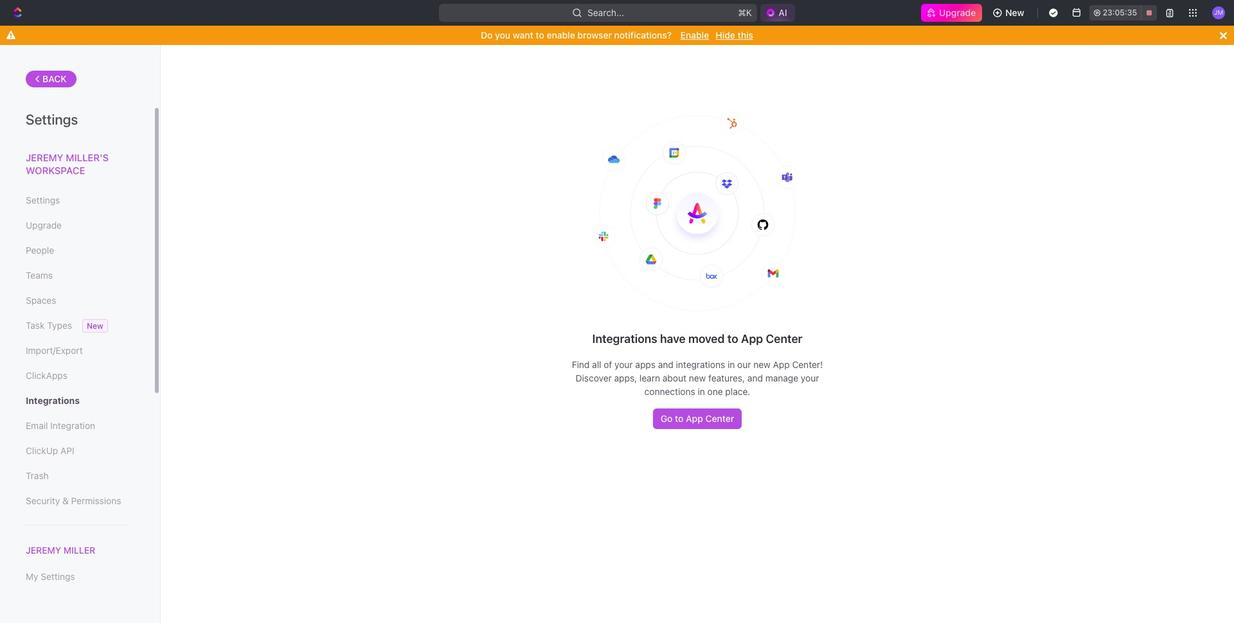 Task type: vqa. For each thing, say whether or not it's contained in the screenshot.
23:05:35
yes



Task type: describe. For each thing, give the bounding box(es) containing it.
people
[[26, 245, 54, 256]]

moved
[[688, 332, 725, 346]]

back
[[42, 73, 67, 84]]

connections
[[645, 386, 695, 397]]

trash
[[26, 471, 49, 481]]

task types
[[26, 320, 72, 331]]

0 horizontal spatial in
[[698, 386, 705, 397]]

hide
[[716, 30, 735, 40]]

do you want to enable browser notifications? enable hide this
[[481, 30, 753, 40]]

ai
[[779, 7, 787, 18]]

spaces
[[26, 295, 56, 306]]

&
[[62, 496, 69, 507]]

import/export link
[[26, 340, 128, 362]]

security & permissions link
[[26, 490, 128, 512]]

0 horizontal spatial and
[[658, 359, 673, 370]]

discover
[[576, 373, 612, 384]]

clickup
[[26, 445, 58, 456]]

to inside button
[[675, 413, 684, 424]]

one
[[707, 386, 723, 397]]

settings inside "link"
[[26, 195, 60, 206]]

integrations for integrations have moved to app center
[[592, 332, 657, 346]]

0 horizontal spatial new
[[689, 373, 706, 384]]

notifications?
[[614, 30, 672, 40]]

this
[[738, 30, 753, 40]]

place.
[[725, 386, 750, 397]]

security & permissions
[[26, 496, 121, 507]]

settings element
[[0, 45, 161, 624]]

teams
[[26, 270, 53, 281]]

jm button
[[1208, 3, 1229, 23]]

⌘k
[[738, 7, 752, 18]]

1 vertical spatial and
[[747, 373, 763, 384]]

back link
[[26, 71, 76, 87]]

permissions
[[71, 496, 121, 507]]

manage
[[765, 373, 798, 384]]

to for want
[[536, 30, 544, 40]]

types
[[47, 320, 72, 331]]

23:05:35
[[1103, 8, 1137, 17]]

0 vertical spatial upgrade
[[939, 7, 976, 18]]

integrations link
[[26, 390, 128, 412]]

jeremy miller's workspace
[[26, 152, 109, 176]]

clickup api
[[26, 445, 74, 456]]

23:05:35 button
[[1089, 5, 1157, 21]]

have
[[660, 332, 686, 346]]

settings link
[[26, 190, 128, 211]]

find all of your apps and integrations in our new app center! discover apps, learn about new features, and manage your connections in one place.
[[572, 359, 823, 397]]

browser
[[577, 30, 612, 40]]

center!
[[792, 359, 823, 370]]

my
[[26, 572, 38, 582]]

ai button
[[761, 4, 795, 22]]

app inside button
[[686, 413, 703, 424]]

new button
[[987, 3, 1032, 23]]

miller
[[63, 545, 95, 556]]

teams link
[[26, 265, 128, 287]]

apps
[[635, 359, 656, 370]]

jeremy for jeremy miller
[[26, 545, 61, 556]]

integration
[[50, 420, 95, 431]]



Task type: locate. For each thing, give the bounding box(es) containing it.
upgrade
[[939, 7, 976, 18], [26, 220, 62, 231]]

of
[[604, 359, 612, 370]]

integrations
[[676, 359, 725, 370]]

people link
[[26, 240, 128, 262]]

security
[[26, 496, 60, 507]]

jeremy
[[26, 152, 63, 163], [26, 545, 61, 556]]

miller's
[[66, 152, 109, 163]]

1 vertical spatial jeremy
[[26, 545, 61, 556]]

0 horizontal spatial upgrade link
[[26, 215, 128, 237]]

new inside new button
[[1005, 7, 1024, 18]]

0 horizontal spatial app
[[686, 413, 703, 424]]

0 vertical spatial app
[[741, 332, 763, 346]]

1 vertical spatial your
[[801, 373, 819, 384]]

2 horizontal spatial app
[[773, 359, 790, 370]]

integrations down clickapps
[[26, 395, 80, 406]]

email
[[26, 420, 48, 431]]

upgrade link down settings "link"
[[26, 215, 128, 237]]

settings right 'my'
[[41, 572, 75, 582]]

2 jeremy from the top
[[26, 545, 61, 556]]

my settings
[[26, 572, 75, 582]]

new right our
[[754, 359, 771, 370]]

1 horizontal spatial to
[[675, 413, 684, 424]]

new inside settings 'element'
[[87, 321, 103, 331]]

jeremy up workspace
[[26, 152, 63, 163]]

enable
[[547, 30, 575, 40]]

center inside button
[[705, 413, 734, 424]]

1 vertical spatial new
[[87, 321, 103, 331]]

1 vertical spatial to
[[727, 332, 738, 346]]

0 vertical spatial in
[[728, 359, 735, 370]]

2 vertical spatial app
[[686, 413, 703, 424]]

0 vertical spatial and
[[658, 359, 673, 370]]

0 horizontal spatial integrations
[[26, 395, 80, 406]]

jeremy for jeremy miller's workspace
[[26, 152, 63, 163]]

trash link
[[26, 465, 128, 487]]

task
[[26, 320, 45, 331]]

our
[[737, 359, 751, 370]]

to right want
[[536, 30, 544, 40]]

1 vertical spatial upgrade link
[[26, 215, 128, 237]]

0 vertical spatial to
[[536, 30, 544, 40]]

1 horizontal spatial center
[[766, 332, 803, 346]]

integrations inside settings 'element'
[[26, 395, 80, 406]]

your
[[615, 359, 633, 370], [801, 373, 819, 384]]

app up our
[[741, 332, 763, 346]]

app
[[741, 332, 763, 346], [773, 359, 790, 370], [686, 413, 703, 424]]

want
[[513, 30, 533, 40]]

in left our
[[728, 359, 735, 370]]

settings down back link
[[26, 111, 78, 128]]

jeremy inside jeremy miller's workspace
[[26, 152, 63, 163]]

my settings link
[[26, 566, 128, 588]]

integrations up of
[[592, 332, 657, 346]]

1 vertical spatial settings
[[26, 195, 60, 206]]

upgrade left new button at the top right
[[939, 7, 976, 18]]

search...
[[588, 7, 624, 18]]

2 horizontal spatial to
[[727, 332, 738, 346]]

api
[[60, 445, 74, 456]]

2 vertical spatial settings
[[41, 572, 75, 582]]

clickapps
[[26, 370, 67, 381]]

1 vertical spatial integrations
[[26, 395, 80, 406]]

import/export
[[26, 345, 83, 356]]

1 vertical spatial upgrade
[[26, 220, 62, 231]]

0 horizontal spatial center
[[705, 413, 734, 424]]

your down center!
[[801, 373, 819, 384]]

0 vertical spatial new
[[754, 359, 771, 370]]

in
[[728, 359, 735, 370], [698, 386, 705, 397]]

integrations for integrations
[[26, 395, 80, 406]]

your up the apps,
[[615, 359, 633, 370]]

email integration
[[26, 420, 95, 431]]

center down one
[[705, 413, 734, 424]]

to for moved
[[727, 332, 738, 346]]

do
[[481, 30, 493, 40]]

1 horizontal spatial integrations
[[592, 332, 657, 346]]

1 horizontal spatial new
[[754, 359, 771, 370]]

go to app center
[[661, 413, 734, 424]]

features,
[[708, 373, 745, 384]]

to
[[536, 30, 544, 40], [727, 332, 738, 346], [675, 413, 684, 424]]

0 vertical spatial upgrade link
[[921, 4, 982, 22]]

learn
[[640, 373, 660, 384]]

1 vertical spatial app
[[773, 359, 790, 370]]

app right "go"
[[686, 413, 703, 424]]

all
[[592, 359, 601, 370]]

find
[[572, 359, 590, 370]]

1 vertical spatial new
[[689, 373, 706, 384]]

1 horizontal spatial upgrade link
[[921, 4, 982, 22]]

0 horizontal spatial new
[[87, 321, 103, 331]]

0 vertical spatial settings
[[26, 111, 78, 128]]

1 vertical spatial in
[[698, 386, 705, 397]]

to right "go"
[[675, 413, 684, 424]]

go
[[661, 413, 673, 424]]

jm
[[1214, 9, 1223, 16]]

1 horizontal spatial and
[[747, 373, 763, 384]]

new
[[754, 359, 771, 370], [689, 373, 706, 384]]

and up about
[[658, 359, 673, 370]]

go to app center button
[[653, 409, 742, 429]]

0 vertical spatial your
[[615, 359, 633, 370]]

upgrade up people
[[26, 220, 62, 231]]

and
[[658, 359, 673, 370], [747, 373, 763, 384]]

about
[[663, 373, 686, 384]]

workspace
[[26, 164, 85, 176]]

new down 'integrations'
[[689, 373, 706, 384]]

0 vertical spatial center
[[766, 332, 803, 346]]

new
[[1005, 7, 1024, 18], [87, 321, 103, 331]]

1 jeremy from the top
[[26, 152, 63, 163]]

upgrade link
[[921, 4, 982, 22], [26, 215, 128, 237]]

0 vertical spatial new
[[1005, 7, 1024, 18]]

app up manage
[[773, 359, 790, 370]]

app inside find all of your apps and integrations in our new app center! discover apps, learn about new features, and manage your connections in one place.
[[773, 359, 790, 370]]

upgrade link left new button at the top right
[[921, 4, 982, 22]]

in left one
[[698, 386, 705, 397]]

clickapps link
[[26, 365, 128, 387]]

integrations
[[592, 332, 657, 346], [26, 395, 80, 406]]

integrations have moved to app center
[[592, 332, 803, 346]]

spaces link
[[26, 290, 128, 312]]

1 horizontal spatial in
[[728, 359, 735, 370]]

0 vertical spatial integrations
[[592, 332, 657, 346]]

1 horizontal spatial your
[[801, 373, 819, 384]]

2 vertical spatial to
[[675, 413, 684, 424]]

center up center!
[[766, 332, 803, 346]]

1 horizontal spatial new
[[1005, 7, 1024, 18]]

jeremy miller
[[26, 545, 95, 556]]

0 vertical spatial jeremy
[[26, 152, 63, 163]]

enable
[[681, 30, 709, 40]]

1 horizontal spatial app
[[741, 332, 763, 346]]

1 horizontal spatial upgrade
[[939, 7, 976, 18]]

1 vertical spatial center
[[705, 413, 734, 424]]

upgrade inside settings 'element'
[[26, 220, 62, 231]]

jeremy up my settings in the left bottom of the page
[[26, 545, 61, 556]]

0 horizontal spatial upgrade
[[26, 220, 62, 231]]

you
[[495, 30, 510, 40]]

settings down workspace
[[26, 195, 60, 206]]

settings
[[26, 111, 78, 128], [26, 195, 60, 206], [41, 572, 75, 582]]

0 horizontal spatial to
[[536, 30, 544, 40]]

apps,
[[614, 373, 637, 384]]

and down our
[[747, 373, 763, 384]]

email integration link
[[26, 415, 128, 437]]

clickup api link
[[26, 440, 128, 462]]

0 horizontal spatial your
[[615, 359, 633, 370]]

to right moved
[[727, 332, 738, 346]]

center
[[766, 332, 803, 346], [705, 413, 734, 424]]



